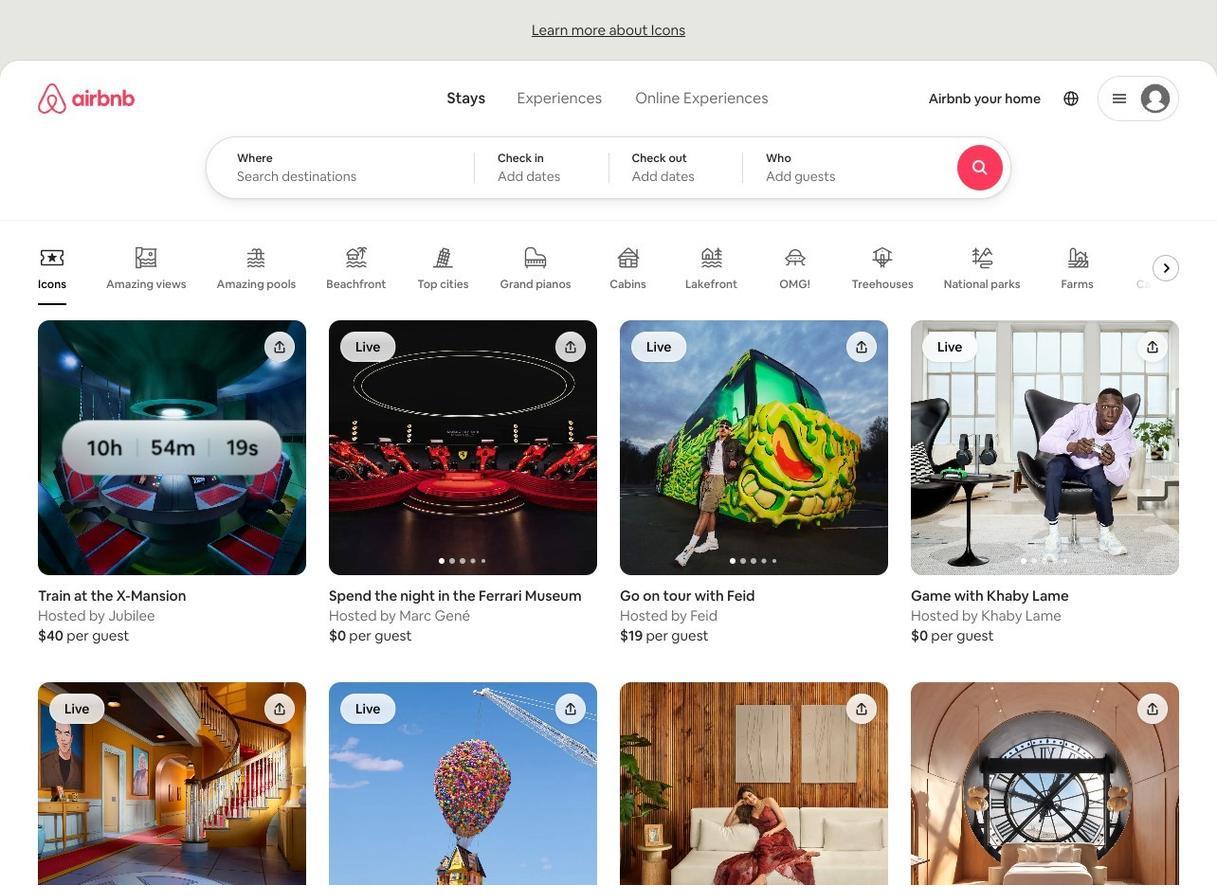 Task type: locate. For each thing, give the bounding box(es) containing it.
group
[[38, 231, 1188, 305], [38, 321, 306, 576], [329, 321, 598, 576], [620, 321, 889, 576], [911, 321, 1180, 576], [38, 683, 306, 886], [329, 683, 598, 886], [620, 683, 889, 886], [911, 683, 1180, 886]]

what can we help you find? tab list
[[432, 78, 619, 120]]

None search field
[[206, 61, 1064, 199]]

profile element
[[799, 61, 1180, 137]]



Task type: vqa. For each thing, say whether or not it's contained in the screenshot.
What Can We Help You Find? tab list
yes



Task type: describe. For each thing, give the bounding box(es) containing it.
Search destinations search field
[[237, 168, 444, 185]]



